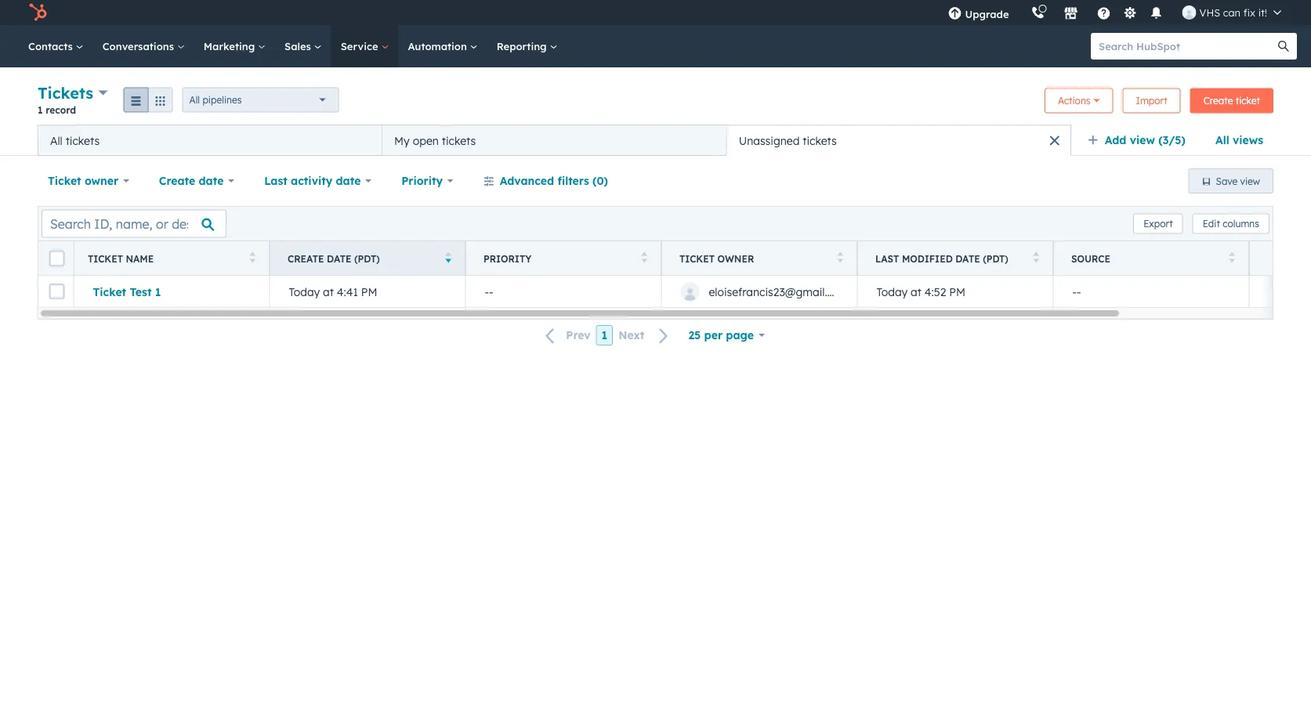 Task type: describe. For each thing, give the bounding box(es) containing it.
all for all pipelines
[[189, 94, 200, 106]]

prev
[[566, 329, 591, 342]]

automation
[[408, 40, 470, 53]]

import
[[1136, 95, 1168, 107]]

hubspot image
[[28, 3, 47, 22]]

2 tickets from the left
[[442, 134, 476, 147]]

descending sort. press to sort ascending. element
[[446, 252, 452, 265]]

last for last activity date
[[264, 174, 288, 188]]

record
[[46, 104, 76, 116]]

pipelines
[[203, 94, 242, 106]]

activity
[[291, 174, 333, 188]]

hubspot link
[[19, 3, 59, 22]]

1 vertical spatial owner
[[718, 253, 754, 265]]

ticket owner inside popup button
[[48, 174, 118, 188]]

date inside create date popup button
[[199, 174, 224, 188]]

today at 4:41 pm button
[[270, 276, 466, 307]]

add view (3/5) button
[[1078, 125, 1206, 156]]

settings image
[[1123, 7, 1138, 21]]

all for all tickets
[[50, 134, 63, 147]]

create date (pdt)
[[288, 253, 380, 265]]

actions
[[1058, 95, 1091, 107]]

1 record
[[38, 104, 76, 116]]

ticket test 1
[[93, 285, 161, 298]]

4:41
[[337, 285, 358, 298]]

settings link
[[1121, 4, 1140, 21]]

export
[[1144, 218, 1173, 230]]

1 press to sort. image from the left
[[250, 252, 256, 263]]

2 -- button from the left
[[1054, 276, 1250, 307]]

1 vertical spatial priority
[[484, 253, 532, 265]]

ticket up 25
[[680, 253, 715, 265]]

1 for 1
[[602, 328, 608, 342]]

next button
[[613, 325, 678, 346]]

vhs can fix it! button
[[1173, 0, 1291, 25]]

it!
[[1259, 6, 1268, 19]]

descending sort. press to sort ascending. image
[[446, 252, 452, 263]]

ticket name
[[88, 253, 154, 265]]

tickets
[[38, 83, 93, 103]]

all pipelines button
[[182, 87, 339, 112]]

add view (3/5)
[[1105, 133, 1186, 147]]

1 for 1 record
[[38, 104, 43, 116]]

next
[[619, 329, 645, 342]]

create for create ticket
[[1204, 95, 1233, 107]]

unassigned
[[739, 134, 800, 147]]

help button
[[1091, 0, 1118, 25]]

create for create date
[[159, 174, 195, 188]]

1 (pdt) from the left
[[354, 253, 380, 265]]

at for 4:41
[[323, 285, 334, 298]]

25 per page button
[[678, 320, 775, 351]]

owner inside popup button
[[85, 174, 118, 188]]

all for all views
[[1216, 133, 1230, 147]]

save view
[[1216, 175, 1261, 187]]

press to sort. element for priority
[[642, 252, 648, 265]]

2 (pdt) from the left
[[983, 253, 1009, 265]]

marketing link
[[194, 25, 275, 67]]

my open tickets button
[[382, 125, 727, 156]]

service link
[[331, 25, 399, 67]]

create ticket button
[[1191, 88, 1274, 113]]

today at 4:41 pm
[[289, 285, 377, 298]]

group inside the tickets banner
[[124, 87, 173, 112]]

all views
[[1216, 133, 1264, 147]]

add
[[1105, 133, 1127, 147]]

last activity date
[[264, 174, 361, 188]]

pagination navigation
[[536, 325, 678, 346]]

all tickets
[[50, 134, 100, 147]]

view for add
[[1130, 133, 1156, 147]]

automation link
[[399, 25, 487, 67]]

menu containing vhs can fix it!
[[937, 0, 1293, 25]]

tickets for all tickets
[[66, 134, 100, 147]]

view for save
[[1241, 175, 1261, 187]]

1 button
[[596, 325, 613, 346]]

3 - from the left
[[1073, 285, 1077, 298]]

edit columns
[[1203, 218, 1260, 230]]

actions button
[[1045, 88, 1114, 113]]

service
[[341, 40, 381, 53]]

upgrade
[[965, 7, 1009, 20]]

marketing
[[204, 40, 258, 53]]

4 - from the left
[[1077, 285, 1082, 298]]

1 vertical spatial ticket owner
[[680, 253, 754, 265]]

prev button
[[536, 325, 596, 346]]

my
[[394, 134, 410, 147]]

columns
[[1223, 218, 1260, 230]]

search button
[[1271, 33, 1297, 60]]

press to sort. image for last modified date (pdt)
[[1034, 252, 1040, 263]]

name
[[126, 253, 154, 265]]

press to sort. image for ticket owner
[[838, 252, 844, 263]]

1 - from the left
[[485, 285, 489, 298]]

vhs can fix it!
[[1200, 6, 1268, 19]]

sales
[[285, 40, 314, 53]]

pm for today at 4:52 pm
[[950, 285, 966, 298]]

tickets banner
[[38, 82, 1274, 125]]

create ticket
[[1204, 95, 1261, 107]]



Task type: locate. For each thing, give the bounding box(es) containing it.
0 horizontal spatial press to sort. image
[[1034, 252, 1040, 263]]

0 horizontal spatial 1
[[38, 104, 43, 116]]

ticket owner button
[[38, 165, 139, 197]]

1 horizontal spatial press to sort. image
[[1230, 252, 1236, 263]]

ticket owner
[[48, 174, 118, 188], [680, 253, 754, 265]]

owner down the all tickets on the left top
[[85, 174, 118, 188]]

pm for today at 4:41 pm
[[361, 285, 377, 298]]

save
[[1216, 175, 1238, 187]]

1 horizontal spatial last
[[876, 253, 900, 265]]

(pdt) up today at 4:41 pm button
[[354, 253, 380, 265]]

press to sort. element for source
[[1230, 252, 1236, 265]]

1 horizontal spatial -- button
[[1054, 276, 1250, 307]]

save view button
[[1189, 169, 1274, 194]]

owner up page
[[718, 253, 754, 265]]

pm inside button
[[361, 285, 377, 298]]

1 -- button from the left
[[466, 276, 662, 307]]

marketplaces image
[[1064, 7, 1078, 21]]

tickets right open
[[442, 134, 476, 147]]

all left views
[[1216, 133, 1230, 147]]

marketplaces button
[[1055, 0, 1088, 25]]

-
[[485, 285, 489, 298], [489, 285, 494, 298], [1073, 285, 1077, 298], [1077, 285, 1082, 298]]

0 horizontal spatial -- button
[[466, 276, 662, 307]]

0 horizontal spatial priority
[[402, 174, 443, 188]]

(pdt)
[[354, 253, 380, 265], [983, 253, 1009, 265]]

ticket left test
[[93, 285, 126, 298]]

tickets
[[66, 134, 100, 147], [442, 134, 476, 147], [803, 134, 837, 147]]

tickets right unassigned
[[803, 134, 837, 147]]

0 vertical spatial create
[[1204, 95, 1233, 107]]

ticket left name
[[88, 253, 123, 265]]

today at 4:52 pm
[[877, 285, 966, 298]]

filters
[[558, 174, 589, 188]]

2 -- from the left
[[1073, 285, 1082, 298]]

can
[[1224, 6, 1241, 19]]

0 horizontal spatial owner
[[85, 174, 118, 188]]

2 press to sort. element from the left
[[642, 252, 648, 265]]

1 horizontal spatial view
[[1241, 175, 1261, 187]]

page
[[726, 328, 754, 342]]

pm right "4:52"
[[950, 285, 966, 298]]

1 horizontal spatial --
[[1073, 285, 1082, 298]]

1 -- from the left
[[485, 285, 494, 298]]

at for 4:52
[[911, 285, 922, 298]]

2 horizontal spatial all
[[1216, 133, 1230, 147]]

view right add
[[1130, 133, 1156, 147]]

last
[[264, 174, 288, 188], [876, 253, 900, 265]]

priority right descending sort. press to sort ascending. element
[[484, 253, 532, 265]]

edit columns button
[[1193, 214, 1270, 234]]

terry turtle image
[[1183, 5, 1197, 20]]

advanced filters (0)
[[500, 174, 608, 188]]

create
[[1204, 95, 1233, 107], [159, 174, 195, 188], [288, 253, 324, 265]]

4 press to sort. element from the left
[[1034, 252, 1040, 265]]

1 vertical spatial view
[[1241, 175, 1261, 187]]

25 per page
[[689, 328, 754, 342]]

priority button
[[391, 165, 464, 197]]

press to sort. element for last modified date (pdt)
[[1034, 252, 1040, 265]]

2 horizontal spatial create
[[1204, 95, 1233, 107]]

today inside button
[[289, 285, 320, 298]]

3 press to sort. element from the left
[[838, 252, 844, 265]]

test
[[130, 285, 152, 298]]

2 - from the left
[[489, 285, 494, 298]]

all views link
[[1206, 125, 1274, 156]]

0 vertical spatial priority
[[402, 174, 443, 188]]

1 horizontal spatial 1
[[155, 285, 161, 298]]

all down 1 record
[[50, 134, 63, 147]]

3 tickets from the left
[[803, 134, 837, 147]]

reporting link
[[487, 25, 567, 67]]

upgrade image
[[948, 7, 962, 21]]

press to sort. image for source
[[1230, 252, 1236, 263]]

create inside button
[[1204, 95, 1233, 107]]

0 horizontal spatial last
[[264, 174, 288, 188]]

2 vertical spatial create
[[288, 253, 324, 265]]

at left 4:41
[[323, 285, 334, 298]]

date right modified
[[956, 253, 980, 265]]

all left pipelines
[[189, 94, 200, 106]]

tickets for unassigned tickets
[[803, 134, 837, 147]]

1 horizontal spatial press to sort. image
[[642, 252, 648, 263]]

priority
[[402, 174, 443, 188], [484, 253, 532, 265]]

date up today at 4:41 pm
[[327, 253, 352, 265]]

edit
[[1203, 218, 1221, 230]]

1 press to sort. element from the left
[[250, 252, 256, 265]]

help image
[[1097, 7, 1111, 21]]

date down all tickets button
[[199, 174, 224, 188]]

0 horizontal spatial view
[[1130, 133, 1156, 147]]

unassigned tickets
[[739, 134, 837, 147]]

ticket down the all tickets on the left top
[[48, 174, 81, 188]]

priority down open
[[402, 174, 443, 188]]

advanced
[[500, 174, 554, 188]]

tickets down "record"
[[66, 134, 100, 147]]

0 horizontal spatial tickets
[[66, 134, 100, 147]]

view inside button
[[1241, 175, 1261, 187]]

at inside button
[[323, 285, 334, 298]]

ticket
[[48, 174, 81, 188], [88, 253, 123, 265], [680, 253, 715, 265], [93, 285, 126, 298]]

2 horizontal spatial 1
[[602, 328, 608, 342]]

press to sort. element for ticket owner
[[838, 252, 844, 265]]

source
[[1072, 253, 1111, 265]]

create date button
[[149, 165, 245, 197]]

1 inside button
[[602, 328, 608, 342]]

Search ID, name, or description search field
[[42, 210, 227, 238]]

view right save
[[1241, 175, 1261, 187]]

0 horizontal spatial today
[[289, 285, 320, 298]]

2 at from the left
[[911, 285, 922, 298]]

owner
[[85, 174, 118, 188], [718, 253, 754, 265]]

last left modified
[[876, 253, 900, 265]]

1 horizontal spatial all
[[189, 94, 200, 106]]

all
[[189, 94, 200, 106], [1216, 133, 1230, 147], [50, 134, 63, 147]]

all pipelines
[[189, 94, 242, 106]]

at
[[323, 285, 334, 298], [911, 285, 922, 298]]

press to sort. image left source
[[1034, 252, 1040, 263]]

all inside all views 'link'
[[1216, 133, 1230, 147]]

1 horizontal spatial create
[[288, 253, 324, 265]]

search image
[[1279, 41, 1290, 52]]

0 vertical spatial 1
[[38, 104, 43, 116]]

4:52
[[925, 285, 947, 298]]

import button
[[1123, 88, 1181, 113]]

pm
[[361, 285, 377, 298], [950, 285, 966, 298]]

1 vertical spatial create
[[159, 174, 195, 188]]

1 at from the left
[[323, 285, 334, 298]]

create left ticket
[[1204, 95, 1233, 107]]

(3/5)
[[1159, 133, 1186, 147]]

last for last modified date (pdt)
[[876, 253, 900, 265]]

create for create date (pdt)
[[288, 253, 324, 265]]

all inside all tickets button
[[50, 134, 63, 147]]

5 press to sort. element from the left
[[1230, 252, 1236, 265]]

today for today at 4:52 pm
[[877, 285, 908, 298]]

1 today from the left
[[289, 285, 320, 298]]

today left 4:41
[[289, 285, 320, 298]]

0 vertical spatial owner
[[85, 174, 118, 188]]

ticket inside ticket owner popup button
[[48, 174, 81, 188]]

date inside last activity date popup button
[[336, 174, 361, 188]]

fix
[[1244, 6, 1256, 19]]

today left "4:52"
[[877, 285, 908, 298]]

tickets inside button
[[66, 134, 100, 147]]

1 horizontal spatial today
[[877, 285, 908, 298]]

0 vertical spatial ticket owner
[[48, 174, 118, 188]]

ticket owner down the all tickets on the left top
[[48, 174, 118, 188]]

0 horizontal spatial create
[[159, 174, 195, 188]]

1 vertical spatial last
[[876, 253, 900, 265]]

menu item
[[1020, 0, 1024, 25]]

1 horizontal spatial priority
[[484, 253, 532, 265]]

0 horizontal spatial press to sort. image
[[250, 252, 256, 263]]

2 pm from the left
[[950, 285, 966, 298]]

0 vertical spatial view
[[1130, 133, 1156, 147]]

press to sort. image down edit columns button
[[1230, 252, 1236, 263]]

menu
[[937, 0, 1293, 25]]

3 press to sort. image from the left
[[838, 252, 844, 263]]

press to sort. element
[[250, 252, 256, 265], [642, 252, 648, 265], [838, 252, 844, 265], [1034, 252, 1040, 265], [1230, 252, 1236, 265]]

per
[[704, 328, 723, 342]]

-- button
[[466, 276, 662, 307], [1054, 276, 1250, 307]]

calling icon image
[[1031, 6, 1045, 20]]

conversations
[[102, 40, 177, 53]]

modified
[[902, 253, 953, 265]]

--
[[485, 285, 494, 298], [1073, 285, 1082, 298]]

1 horizontal spatial pm
[[950, 285, 966, 298]]

2 vertical spatial 1
[[602, 328, 608, 342]]

my open tickets
[[394, 134, 476, 147]]

create up today at 4:41 pm
[[288, 253, 324, 265]]

0 horizontal spatial ticket owner
[[48, 174, 118, 188]]

1 pm from the left
[[361, 285, 377, 298]]

press to sort. image
[[1034, 252, 1040, 263], [1230, 252, 1236, 263]]

-- for 1st -- button from the right
[[1073, 285, 1082, 298]]

0 horizontal spatial pm
[[361, 285, 377, 298]]

-- for second -- button from right
[[485, 285, 494, 298]]

-- button up prev button at the top
[[466, 276, 662, 307]]

2 press to sort. image from the left
[[1230, 252, 1236, 263]]

open
[[413, 134, 439, 147]]

0 horizontal spatial all
[[50, 134, 63, 147]]

1 horizontal spatial at
[[911, 285, 922, 298]]

ticket owner up per
[[680, 253, 754, 265]]

0 horizontal spatial --
[[485, 285, 494, 298]]

0 vertical spatial last
[[264, 174, 288, 188]]

(pdt) right modified
[[983, 253, 1009, 265]]

tickets button
[[38, 82, 108, 104]]

view inside popup button
[[1130, 133, 1156, 147]]

last inside popup button
[[264, 174, 288, 188]]

date right activity
[[336, 174, 361, 188]]

1 tickets from the left
[[66, 134, 100, 147]]

last left activity
[[264, 174, 288, 188]]

at left "4:52"
[[911, 285, 922, 298]]

Search HubSpot search field
[[1091, 33, 1283, 60]]

2 press to sort. image from the left
[[642, 252, 648, 263]]

1 horizontal spatial (pdt)
[[983, 253, 1009, 265]]

1 vertical spatial 1
[[155, 285, 161, 298]]

advanced filters (0) button
[[473, 165, 618, 197]]

priority inside popup button
[[402, 174, 443, 188]]

ticket
[[1236, 95, 1261, 107]]

(0)
[[593, 174, 608, 188]]

create inside popup button
[[159, 174, 195, 188]]

last modified date (pdt)
[[876, 253, 1009, 265]]

date
[[199, 174, 224, 188], [336, 174, 361, 188], [327, 253, 352, 265], [956, 253, 980, 265]]

today for today at 4:41 pm
[[289, 285, 320, 298]]

views
[[1233, 133, 1264, 147]]

2 horizontal spatial tickets
[[803, 134, 837, 147]]

all tickets button
[[38, 125, 382, 156]]

2 horizontal spatial press to sort. image
[[838, 252, 844, 263]]

view
[[1130, 133, 1156, 147], [1241, 175, 1261, 187]]

0 horizontal spatial at
[[323, 285, 334, 298]]

conversations link
[[93, 25, 194, 67]]

1 horizontal spatial ticket owner
[[680, 253, 754, 265]]

1
[[38, 104, 43, 116], [155, 285, 161, 298], [602, 328, 608, 342]]

1 left "record"
[[38, 104, 43, 116]]

unassigned tickets button
[[727, 125, 1072, 156]]

notifications button
[[1143, 0, 1170, 25]]

1 inside the tickets banner
[[38, 104, 43, 116]]

create date
[[159, 174, 224, 188]]

calling icon button
[[1025, 2, 1052, 23]]

group
[[124, 87, 173, 112]]

contacts link
[[19, 25, 93, 67]]

ticket test 1 link
[[93, 285, 250, 298]]

1 press to sort. image from the left
[[1034, 252, 1040, 263]]

all inside all pipelines popup button
[[189, 94, 200, 106]]

1 horizontal spatial owner
[[718, 253, 754, 265]]

pm right 4:41
[[361, 285, 377, 298]]

contacts
[[28, 40, 76, 53]]

-- button down export button
[[1054, 276, 1250, 307]]

reporting
[[497, 40, 550, 53]]

1 right prev
[[602, 328, 608, 342]]

export button
[[1134, 214, 1184, 234]]

1 horizontal spatial tickets
[[442, 134, 476, 147]]

sales link
[[275, 25, 331, 67]]

25
[[689, 328, 701, 342]]

0 horizontal spatial (pdt)
[[354, 253, 380, 265]]

1 right test
[[155, 285, 161, 298]]

notifications image
[[1150, 7, 1164, 21]]

last activity date button
[[254, 165, 382, 197]]

create down all tickets button
[[159, 174, 195, 188]]

press to sort. image for priority
[[642, 252, 648, 263]]

press to sort. image
[[250, 252, 256, 263], [642, 252, 648, 263], [838, 252, 844, 263]]

2 today from the left
[[877, 285, 908, 298]]



Task type: vqa. For each thing, say whether or not it's contained in the screenshot.
PER
yes



